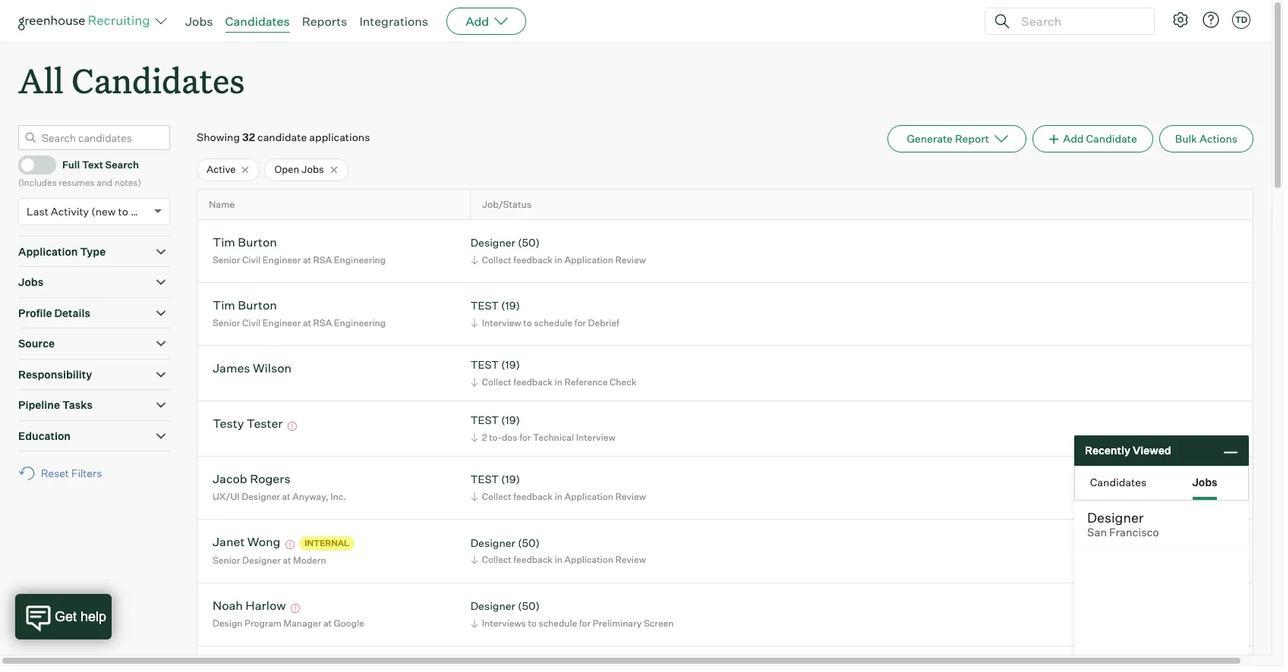 Task type: describe. For each thing, give the bounding box(es) containing it.
pipeline tasks
[[18, 399, 93, 412]]

reports
[[302, 14, 347, 29]]

(50) for janet wong
[[518, 537, 540, 550]]

old)
[[131, 205, 150, 218]]

last activity (new to old) option
[[27, 205, 150, 218]]

janet wong link
[[213, 535, 280, 552]]

generate report
[[907, 132, 989, 145]]

education
[[18, 430, 71, 442]]

designer inside 'designer (50) interviews to schedule for preliminary screen'
[[471, 600, 516, 613]]

last activity (new to old)
[[27, 205, 150, 218]]

civil for designer (50)
[[242, 254, 261, 266]]

reset
[[41, 467, 69, 480]]

interviews
[[482, 618, 526, 629]]

test (19) 2 to-dos for technical interview
[[471, 414, 616, 443]]

modern
[[293, 555, 326, 566]]

engineer for designer (50)
[[263, 254, 301, 266]]

to for interviews
[[528, 618, 537, 629]]

anyway,
[[293, 491, 329, 503]]

rsa for test (19)
[[313, 317, 332, 329]]

tester
[[247, 416, 283, 432]]

collect feedback in application review link for rogers
[[468, 490, 650, 504]]

2
[[482, 432, 487, 443]]

test for test (19) collect feedback in reference check
[[471, 359, 499, 372]]

job/status
[[482, 199, 532, 210]]

testy tester has been in technical interview for more than 14 days image
[[286, 423, 299, 432]]

type
[[80, 245, 106, 258]]

testy tester link
[[213, 416, 283, 434]]

filters
[[71, 467, 102, 480]]

(50) for noah harlow
[[518, 600, 540, 613]]

dos
[[502, 432, 518, 443]]

engineering for test (19)
[[334, 317, 386, 329]]

showing
[[197, 131, 240, 144]]

internal
[[305, 538, 349, 549]]

rsa for designer (50)
[[313, 254, 332, 266]]

james wilson
[[213, 361, 292, 376]]

source
[[18, 337, 55, 350]]

showing 32 candidate applications
[[197, 131, 370, 144]]

in for senior designer at modern
[[555, 555, 563, 566]]

add candidate
[[1063, 132, 1137, 145]]

technical
[[533, 432, 574, 443]]

jacob rogers ux/ui designer at anyway, inc.
[[213, 472, 346, 503]]

last
[[27, 205, 48, 218]]

and
[[97, 177, 112, 188]]

full
[[62, 159, 80, 171]]

janet wong has been in application review for more than 5 days image
[[283, 541, 297, 550]]

add candidate link
[[1033, 125, 1153, 153]]

designer inside designer san francisco
[[1087, 510, 1144, 526]]

review for tim burton
[[615, 254, 646, 266]]

tim burton senior civil engineer at rsa engineering for test
[[213, 298, 386, 329]]

profile details
[[18, 307, 90, 319]]

feedback for senior designer at modern
[[514, 555, 553, 566]]

resumes
[[59, 177, 95, 188]]

jobs link
[[185, 14, 213, 29]]

configure image
[[1172, 11, 1190, 29]]

tim for test
[[213, 298, 235, 313]]

francisco
[[1109, 526, 1159, 540]]

details
[[54, 307, 90, 319]]

1 vertical spatial candidates
[[71, 58, 245, 103]]

3 senior from the top
[[213, 555, 240, 566]]

collect feedback in reference check link
[[468, 375, 640, 389]]

test for test (19) collect feedback in application review
[[471, 473, 499, 486]]

manager
[[284, 618, 321, 629]]

td button
[[1229, 8, 1254, 32]]

tim burton link for designer
[[213, 235, 277, 252]]

review for jacob rogers
[[615, 491, 646, 503]]

harlow
[[245, 599, 286, 614]]

all
[[18, 58, 64, 103]]

open
[[274, 163, 299, 176]]

ux/ui
[[213, 491, 240, 503]]

activity
[[51, 205, 89, 218]]

candidate reports are now available! apply filters and select "view in app" element
[[888, 125, 1027, 153]]

integrations
[[359, 14, 428, 29]]

bulk actions
[[1175, 132, 1238, 145]]

janet
[[213, 535, 245, 550]]

test (19) collect feedback in reference check
[[471, 359, 637, 388]]

check
[[610, 377, 637, 388]]

for inside the test (19) 2 to-dos for technical interview
[[519, 432, 531, 443]]

engineer for test (19)
[[263, 317, 301, 329]]

to-
[[489, 432, 502, 443]]

candidate
[[1086, 132, 1137, 145]]

generate report button
[[888, 125, 1027, 153]]

(19) for test (19) collect feedback in application review
[[501, 473, 520, 486]]

designer inside jacob rogers ux/ui designer at anyway, inc.
[[242, 491, 280, 503]]

active
[[207, 163, 236, 176]]

generate
[[907, 132, 953, 145]]

pipeline
[[18, 399, 60, 412]]

for for designer (50)
[[579, 618, 591, 629]]

jobs inside "tab list"
[[1192, 476, 1218, 489]]

(19) for test (19) collect feedback in reference check
[[501, 359, 520, 372]]

interview inside the test (19) 2 to-dos for technical interview
[[576, 432, 616, 443]]

engineering for designer (50)
[[334, 254, 386, 266]]

feedback inside test (19) collect feedback in reference check
[[514, 377, 553, 388]]

reference
[[565, 377, 608, 388]]

reset filters
[[41, 467, 102, 480]]

interviews to schedule for preliminary screen link
[[468, 617, 678, 631]]

tim burton link for test
[[213, 298, 277, 315]]

interview to schedule for debrief link
[[468, 316, 623, 330]]

open jobs
[[274, 163, 324, 176]]

interview inside test (19) interview to schedule for debrief
[[482, 317, 521, 329]]

tab list containing candidates
[[1075, 467, 1248, 500]]

screen
[[644, 618, 674, 629]]

0 vertical spatial candidates
[[225, 14, 290, 29]]

senior for test (19)
[[213, 317, 240, 329]]

design program manager at google
[[213, 618, 364, 629]]

Search text field
[[1018, 10, 1141, 32]]



Task type: vqa. For each thing, say whether or not it's contained in the screenshot.


Task type: locate. For each thing, give the bounding box(es) containing it.
burton for designer
[[238, 235, 277, 250]]

1 collect from the top
[[482, 254, 512, 266]]

collect feedback in application review link up 'designer (50) interviews to schedule for preliminary screen'
[[468, 553, 650, 568]]

(19) inside test (19) interview to schedule for debrief
[[501, 300, 520, 312]]

senior down name
[[213, 254, 240, 266]]

0 vertical spatial for
[[575, 317, 586, 329]]

2 vertical spatial (50)
[[518, 600, 540, 613]]

greenhouse recruiting image
[[18, 12, 155, 30]]

recently
[[1085, 444, 1131, 457]]

james
[[213, 361, 250, 376]]

responsibility
[[18, 368, 92, 381]]

reset filters button
[[18, 460, 110, 488]]

feedback up 'designer (50) interviews to schedule for preliminary screen'
[[514, 555, 553, 566]]

1 rsa from the top
[[313, 254, 332, 266]]

feedback up test (19) interview to schedule for debrief
[[514, 254, 553, 266]]

1 vertical spatial review
[[615, 491, 646, 503]]

a follow-up was set for sep 22, 2023 for noah harlow image
[[289, 605, 302, 614]]

4 collect from the top
[[482, 555, 512, 566]]

for inside 'designer (50) interviews to schedule for preliminary screen'
[[579, 618, 591, 629]]

(19) inside the test (19) collect feedback in application review
[[501, 473, 520, 486]]

bulk
[[1175, 132, 1197, 145]]

to for interview
[[523, 317, 532, 329]]

4 (19) from the top
[[501, 473, 520, 486]]

to up test (19) collect feedback in reference check
[[523, 317, 532, 329]]

1 (19) from the top
[[501, 300, 520, 312]]

san
[[1087, 526, 1107, 540]]

application for ux/ui designer at anyway, inc.
[[565, 491, 613, 503]]

1 vertical spatial collect feedback in application review link
[[468, 490, 650, 504]]

full text search (includes resumes and notes)
[[18, 159, 141, 188]]

test up interview to schedule for debrief "link"
[[471, 300, 499, 312]]

text
[[82, 159, 103, 171]]

viewed
[[1133, 444, 1171, 457]]

4 in from the top
[[555, 555, 563, 566]]

2 engineering from the top
[[334, 317, 386, 329]]

test inside test (19) interview to schedule for debrief
[[471, 300, 499, 312]]

(19) inside the test (19) 2 to-dos for technical interview
[[501, 414, 520, 427]]

test down 2
[[471, 473, 499, 486]]

designer (50) collect feedback in application review up test (19) interview to schedule for debrief
[[471, 236, 646, 266]]

2 (19) from the top
[[501, 359, 520, 372]]

0 vertical spatial to
[[118, 205, 128, 218]]

2 to-dos for technical interview link
[[468, 430, 619, 445]]

tim down name
[[213, 235, 235, 250]]

schedule up test (19) collect feedback in reference check
[[534, 317, 573, 329]]

2 tim burton link from the top
[[213, 298, 277, 315]]

1 burton from the top
[[238, 235, 277, 250]]

1 vertical spatial senior
[[213, 317, 240, 329]]

(19) inside test (19) collect feedback in reference check
[[501, 359, 520, 372]]

collect feedback in application review link down technical
[[468, 490, 650, 504]]

noah harlow link
[[213, 599, 286, 616]]

0 vertical spatial senior
[[213, 254, 240, 266]]

0 vertical spatial (50)
[[518, 236, 540, 249]]

Search candidates field
[[18, 125, 170, 150]]

name
[[209, 199, 235, 210]]

add for add
[[466, 14, 489, 29]]

senior up james
[[213, 317, 240, 329]]

test inside test (19) collect feedback in reference check
[[471, 359, 499, 372]]

senior designer at modern
[[213, 555, 326, 566]]

to inside test (19) interview to schedule for debrief
[[523, 317, 532, 329]]

2 rsa from the top
[[313, 317, 332, 329]]

1 vertical spatial (50)
[[518, 537, 540, 550]]

2 vertical spatial senior
[[213, 555, 240, 566]]

application for senior civil engineer at rsa engineering
[[565, 254, 613, 266]]

2 in from the top
[[555, 377, 563, 388]]

0 horizontal spatial interview
[[482, 317, 521, 329]]

application down 'last'
[[18, 245, 78, 258]]

1 vertical spatial designer (50) collect feedback in application review
[[471, 537, 646, 566]]

google
[[334, 618, 364, 629]]

2 review from the top
[[615, 491, 646, 503]]

collect up interviews
[[482, 555, 512, 566]]

debrief
[[588, 317, 619, 329]]

review inside the test (19) collect feedback in application review
[[615, 491, 646, 503]]

feedback inside the test (19) collect feedback in application review
[[514, 491, 553, 503]]

test inside the test (19) 2 to-dos for technical interview
[[471, 414, 499, 427]]

1 vertical spatial schedule
[[539, 618, 577, 629]]

1 tim burton link from the top
[[213, 235, 277, 252]]

wilson
[[253, 361, 292, 376]]

0 vertical spatial tim
[[213, 235, 235, 250]]

wong
[[247, 535, 280, 550]]

for left preliminary
[[579, 618, 591, 629]]

0 vertical spatial engineer
[[263, 254, 301, 266]]

collect down the to- in the bottom of the page
[[482, 491, 512, 503]]

feedback for senior civil engineer at rsa engineering
[[514, 254, 553, 266]]

for right 'dos'
[[519, 432, 531, 443]]

1 collect feedback in application review link from the top
[[468, 253, 650, 267]]

0 vertical spatial engineering
[[334, 254, 386, 266]]

1 horizontal spatial add
[[1063, 132, 1084, 145]]

integrations link
[[359, 14, 428, 29]]

in up 'designer (50) interviews to schedule for preliminary screen'
[[555, 555, 563, 566]]

for left debrief
[[575, 317, 586, 329]]

0 vertical spatial burton
[[238, 235, 277, 250]]

2 vertical spatial candidates
[[1090, 476, 1147, 489]]

0 vertical spatial review
[[615, 254, 646, 266]]

candidates down the recently viewed
[[1090, 476, 1147, 489]]

inc.
[[331, 491, 346, 503]]

(50) down the test (19) collect feedback in application review
[[518, 537, 540, 550]]

test inside the test (19) collect feedback in application review
[[471, 473, 499, 486]]

1 senior from the top
[[213, 254, 240, 266]]

senior down janet
[[213, 555, 240, 566]]

2 senior from the top
[[213, 317, 240, 329]]

collect feedback in application review link
[[468, 253, 650, 267], [468, 490, 650, 504], [468, 553, 650, 568]]

1 feedback from the top
[[514, 254, 553, 266]]

3 (19) from the top
[[501, 414, 520, 427]]

1 vertical spatial interview
[[576, 432, 616, 443]]

tasks
[[62, 399, 93, 412]]

civil for test (19)
[[242, 317, 261, 329]]

tim burton senior civil engineer at rsa engineering
[[213, 235, 386, 266], [213, 298, 386, 329]]

rsa
[[313, 254, 332, 266], [313, 317, 332, 329]]

2 feedback from the top
[[514, 377, 553, 388]]

tim up james
[[213, 298, 235, 313]]

2 vertical spatial for
[[579, 618, 591, 629]]

3 feedback from the top
[[514, 491, 553, 503]]

1 review from the top
[[615, 254, 646, 266]]

test for test (19) interview to schedule for debrief
[[471, 300, 499, 312]]

to left old)
[[118, 205, 128, 218]]

bulk actions link
[[1159, 125, 1254, 153]]

at inside jacob rogers ux/ui designer at anyway, inc.
[[282, 491, 291, 503]]

search
[[105, 159, 139, 171]]

2 test from the top
[[471, 359, 499, 372]]

0 vertical spatial civil
[[242, 254, 261, 266]]

in left reference
[[555, 377, 563, 388]]

1 vertical spatial tim burton link
[[213, 298, 277, 315]]

james wilson link
[[213, 361, 292, 378]]

candidates link
[[225, 14, 290, 29]]

schedule inside 'designer (50) interviews to schedule for preliminary screen'
[[539, 618, 577, 629]]

3 review from the top
[[615, 555, 646, 566]]

to inside 'designer (50) interviews to schedule for preliminary screen'
[[528, 618, 537, 629]]

interview up test (19) collect feedback in reference check
[[482, 317, 521, 329]]

tim burton senior civil engineer at rsa engineering for designer
[[213, 235, 386, 266]]

senior for designer (50)
[[213, 254, 240, 266]]

testy
[[213, 416, 244, 432]]

1 horizontal spatial interview
[[576, 432, 616, 443]]

applications
[[309, 131, 370, 144]]

2 collect feedback in application review link from the top
[[468, 490, 650, 504]]

profile
[[18, 307, 52, 319]]

4 test from the top
[[471, 473, 499, 486]]

tim burton link
[[213, 235, 277, 252], [213, 298, 277, 315]]

(19) for test (19) 2 to-dos for technical interview
[[501, 414, 520, 427]]

tab list
[[1075, 467, 1248, 500]]

application for senior designer at modern
[[565, 555, 613, 566]]

3 collect from the top
[[482, 491, 512, 503]]

design
[[213, 618, 243, 629]]

in for senior civil engineer at rsa engineering
[[555, 254, 563, 266]]

application up 'designer (50) interviews to schedule for preliminary screen'
[[565, 555, 613, 566]]

0 vertical spatial rsa
[[313, 254, 332, 266]]

collect for ux/ui designer at anyway, inc.
[[482, 491, 512, 503]]

0 vertical spatial collect feedback in application review link
[[468, 253, 650, 267]]

1 vertical spatial to
[[523, 317, 532, 329]]

jacob rogers link
[[213, 472, 291, 489]]

0 vertical spatial interview
[[482, 317, 521, 329]]

2 collect from the top
[[482, 377, 512, 388]]

2 tim burton senior civil engineer at rsa engineering from the top
[[213, 298, 386, 329]]

collect for senior designer at modern
[[482, 555, 512, 566]]

(19) down 'dos'
[[501, 473, 520, 486]]

collect inside test (19) collect feedback in reference check
[[482, 377, 512, 388]]

notes)
[[114, 177, 141, 188]]

preliminary
[[593, 618, 642, 629]]

1 designer (50) collect feedback in application review from the top
[[471, 236, 646, 266]]

add button
[[447, 8, 526, 35]]

td button
[[1232, 11, 1251, 29]]

1 vertical spatial burton
[[238, 298, 277, 313]]

checkmark image
[[25, 159, 36, 169]]

1 vertical spatial for
[[519, 432, 531, 443]]

engineering
[[334, 254, 386, 266], [334, 317, 386, 329]]

0 vertical spatial add
[[466, 14, 489, 29]]

schedule inside test (19) interview to schedule for debrief
[[534, 317, 573, 329]]

(50) up interviews
[[518, 600, 540, 613]]

rogers
[[250, 472, 291, 487]]

add inside popup button
[[466, 14, 489, 29]]

tim for designer
[[213, 235, 235, 250]]

noah
[[213, 599, 243, 614]]

testy tester
[[213, 416, 283, 432]]

collect feedback in application review link up test (19) interview to schedule for debrief
[[468, 253, 650, 267]]

for for test (19)
[[575, 317, 586, 329]]

2 burton from the top
[[238, 298, 277, 313]]

designer
[[471, 236, 516, 249], [242, 491, 280, 503], [1087, 510, 1144, 526], [471, 537, 516, 550], [242, 555, 281, 566], [471, 600, 516, 613]]

0 vertical spatial designer (50) collect feedback in application review
[[471, 236, 646, 266]]

collect feedback in application review link for burton
[[468, 253, 650, 267]]

in for ux/ui designer at anyway, inc.
[[555, 491, 563, 503]]

collect up the to- in the bottom of the page
[[482, 377, 512, 388]]

1 engineer from the top
[[263, 254, 301, 266]]

0 vertical spatial schedule
[[534, 317, 573, 329]]

1 (50) from the top
[[518, 236, 540, 249]]

designer (50) collect feedback in application review down the test (19) collect feedback in application review
[[471, 537, 646, 566]]

for inside test (19) interview to schedule for debrief
[[575, 317, 586, 329]]

reports link
[[302, 14, 347, 29]]

application type
[[18, 245, 106, 258]]

collect
[[482, 254, 512, 266], [482, 377, 512, 388], [482, 491, 512, 503], [482, 555, 512, 566]]

2 engineer from the top
[[263, 317, 301, 329]]

candidate
[[257, 131, 307, 144]]

application inside the test (19) collect feedback in application review
[[565, 491, 613, 503]]

1 vertical spatial civil
[[242, 317, 261, 329]]

for
[[575, 317, 586, 329], [519, 432, 531, 443], [579, 618, 591, 629]]

32
[[242, 131, 255, 144]]

interview right technical
[[576, 432, 616, 443]]

(19) up 'dos'
[[501, 414, 520, 427]]

feedback for ux/ui designer at anyway, inc.
[[514, 491, 553, 503]]

3 test from the top
[[471, 414, 499, 427]]

(50) inside 'designer (50) interviews to schedule for preliminary screen'
[[518, 600, 540, 613]]

2 designer (50) collect feedback in application review from the top
[[471, 537, 646, 566]]

tim burton link down name
[[213, 235, 277, 252]]

schedule right interviews
[[539, 618, 577, 629]]

schedule for (19)
[[534, 317, 573, 329]]

2 tim from the top
[[213, 298, 235, 313]]

(50) down 'job/status'
[[518, 236, 540, 249]]

1 vertical spatial tim burton senior civil engineer at rsa engineering
[[213, 298, 386, 329]]

burton for test
[[238, 298, 277, 313]]

test up 2
[[471, 414, 499, 427]]

0 vertical spatial tim burton senior civil engineer at rsa engineering
[[213, 235, 386, 266]]

designer (50) collect feedback in application review
[[471, 236, 646, 266], [471, 537, 646, 566]]

3 in from the top
[[555, 491, 563, 503]]

burton
[[238, 235, 277, 250], [238, 298, 277, 313]]

2 vertical spatial to
[[528, 618, 537, 629]]

(19) up interview to schedule for debrief "link"
[[501, 300, 520, 312]]

designer (50) interviews to schedule for preliminary screen
[[471, 600, 674, 629]]

1 civil from the top
[[242, 254, 261, 266]]

1 tim burton senior civil engineer at rsa engineering from the top
[[213, 235, 386, 266]]

designer san francisco
[[1087, 510, 1159, 540]]

test
[[471, 300, 499, 312], [471, 359, 499, 372], [471, 414, 499, 427], [471, 473, 499, 486]]

1 tim from the top
[[213, 235, 235, 250]]

feedback
[[514, 254, 553, 266], [514, 377, 553, 388], [514, 491, 553, 503], [514, 555, 553, 566]]

civil
[[242, 254, 261, 266], [242, 317, 261, 329]]

feedback up the test (19) 2 to-dos for technical interview
[[514, 377, 553, 388]]

all candidates
[[18, 58, 245, 103]]

(new
[[91, 205, 116, 218]]

jacob
[[213, 472, 247, 487]]

to for (new
[[118, 205, 128, 218]]

1 vertical spatial add
[[1063, 132, 1084, 145]]

in inside the test (19) collect feedback in application review
[[555, 491, 563, 503]]

in inside test (19) collect feedback in reference check
[[555, 377, 563, 388]]

program
[[245, 618, 282, 629]]

4 feedback from the top
[[514, 555, 553, 566]]

collect down 'job/status'
[[482, 254, 512, 266]]

tim
[[213, 235, 235, 250], [213, 298, 235, 313]]

test (19) collect feedback in application review
[[471, 473, 646, 503]]

1 in from the top
[[555, 254, 563, 266]]

feedback down 2 to-dos for technical interview link
[[514, 491, 553, 503]]

designer (50) collect feedback in application review for senior designer at modern
[[471, 537, 646, 566]]

2 civil from the top
[[242, 317, 261, 329]]

0 horizontal spatial add
[[466, 14, 489, 29]]

test up collect feedback in reference check link
[[471, 359, 499, 372]]

(19) up collect feedback in reference check link
[[501, 359, 520, 372]]

1 vertical spatial rsa
[[313, 317, 332, 329]]

schedule
[[534, 317, 573, 329], [539, 618, 577, 629]]

designer (50) collect feedback in application review for senior civil engineer at rsa engineering
[[471, 236, 646, 266]]

schedule for (50)
[[539, 618, 577, 629]]

test for test (19) 2 to-dos for technical interview
[[471, 414, 499, 427]]

tim burton link up james wilson
[[213, 298, 277, 315]]

2 (50) from the top
[[518, 537, 540, 550]]

1 vertical spatial engineering
[[334, 317, 386, 329]]

(includes
[[18, 177, 57, 188]]

1 engineering from the top
[[334, 254, 386, 266]]

2 vertical spatial review
[[615, 555, 646, 566]]

in down technical
[[555, 491, 563, 503]]

2 vertical spatial collect feedback in application review link
[[468, 553, 650, 568]]

in up test (19) interview to schedule for debrief
[[555, 254, 563, 266]]

1 test from the top
[[471, 300, 499, 312]]

add
[[466, 14, 489, 29], [1063, 132, 1084, 145]]

0 vertical spatial tim burton link
[[213, 235, 277, 252]]

application down technical
[[565, 491, 613, 503]]

collect inside the test (19) collect feedback in application review
[[482, 491, 512, 503]]

3 (50) from the top
[[518, 600, 540, 613]]

report
[[955, 132, 989, 145]]

add for add candidate
[[1063, 132, 1084, 145]]

candidates inside "tab list"
[[1090, 476, 1147, 489]]

recently viewed
[[1085, 444, 1171, 457]]

in
[[555, 254, 563, 266], [555, 377, 563, 388], [555, 491, 563, 503], [555, 555, 563, 566]]

candidates right the jobs link on the left of the page
[[225, 14, 290, 29]]

1 vertical spatial engineer
[[263, 317, 301, 329]]

(50)
[[518, 236, 540, 249], [518, 537, 540, 550], [518, 600, 540, 613]]

application up debrief
[[565, 254, 613, 266]]

collect for senior civil engineer at rsa engineering
[[482, 254, 512, 266]]

1 vertical spatial tim
[[213, 298, 235, 313]]

to right interviews
[[528, 618, 537, 629]]

janet wong
[[213, 535, 280, 550]]

3 collect feedback in application review link from the top
[[468, 553, 650, 568]]

candidates down the jobs link on the left of the page
[[71, 58, 245, 103]]

(19) for test (19) interview to schedule for debrief
[[501, 300, 520, 312]]



